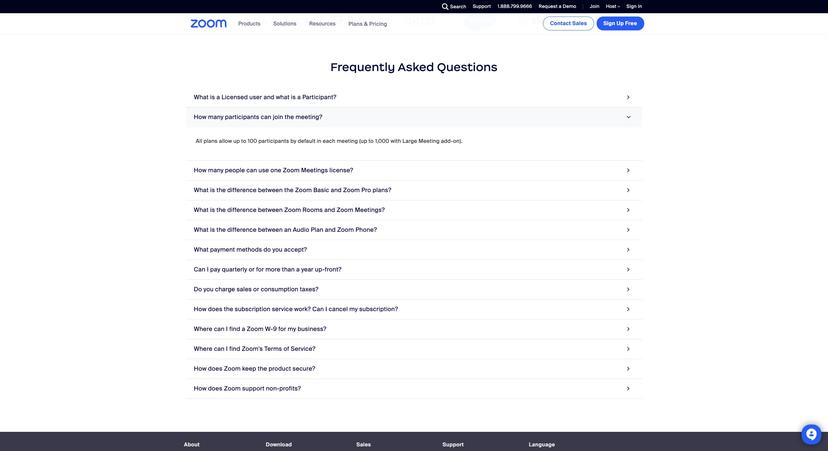Task type: vqa. For each thing, say whether or not it's contained in the screenshot.
for in the 'dropdown button'
yes



Task type: describe. For each thing, give the bounding box(es) containing it.
audio
[[293, 226, 310, 234]]

what is the difference between the zoom basic and zoom pro plans? button
[[186, 181, 643, 201]]

meetings?
[[355, 206, 385, 214]]

zoom left phone?
[[338, 226, 354, 234]]

join
[[273, 113, 283, 121]]

about link
[[184, 441, 200, 448]]

zoom left keep
[[224, 365, 241, 373]]

join link left host
[[585, 0, 602, 13]]

sales inside 'link'
[[573, 20, 587, 27]]

use
[[259, 166, 269, 174]]

where can i find zoom's terms of service? button
[[186, 340, 643, 359]]

1.888.799.9666
[[498, 3, 533, 9]]

&
[[364, 20, 368, 27]]

sign for sign in
[[627, 3, 637, 9]]

(up
[[360, 138, 367, 145]]

how does zoom support non-profits?
[[194, 385, 301, 393]]

sign up free button
[[597, 17, 645, 30]]

a right what
[[298, 93, 301, 101]]

zoom left "basic"
[[295, 186, 312, 194]]

subscription
[[235, 305, 271, 313]]

how does the subscription service work? can i cancel my subscription?
[[194, 305, 398, 313]]

pro
[[362, 186, 371, 194]]

right image inside how does zoom support non-profits? dropdown button
[[626, 384, 632, 393]]

search
[[451, 4, 467, 10]]

than
[[282, 266, 295, 274]]

what
[[276, 93, 290, 101]]

non-
[[266, 385, 280, 393]]

0 horizontal spatial support
[[443, 441, 464, 448]]

add-
[[441, 138, 454, 145]]

a left the licensed
[[217, 93, 220, 101]]

0 horizontal spatial you
[[204, 286, 214, 294]]

payment
[[210, 246, 235, 254]]

zoom logo image
[[191, 20, 227, 28]]

sales link
[[357, 441, 371, 448]]

where can i find a zoom w-9 for my business?
[[194, 325, 327, 333]]

i inside dropdown button
[[326, 305, 327, 313]]

banner containing contact sales
[[183, 13, 646, 35]]

do you charge sales or consumption taxes? button
[[186, 280, 643, 300]]

does for how does zoom keep the product secure?
[[208, 365, 223, 373]]

w-
[[265, 325, 273, 333]]

resources
[[310, 20, 336, 27]]

large
[[403, 138, 418, 145]]

how for how does zoom keep the product secure?
[[194, 365, 207, 373]]

9
[[273, 325, 277, 333]]

work?
[[295, 305, 311, 313]]

what is the difference between zoom rooms and zoom meetings? button
[[186, 201, 643, 220]]

can i pay quarterly or for more than a year up-front? button
[[186, 260, 643, 280]]

asked
[[398, 60, 435, 75]]

front?
[[325, 266, 342, 274]]

allow
[[219, 138, 232, 145]]

zoom left w-
[[247, 325, 264, 333]]

a left year on the left of the page
[[297, 266, 300, 274]]

how for how many participants can join the meeting?
[[194, 113, 207, 121]]

sign up free
[[604, 20, 638, 27]]

is for what is the difference between the zoom basic and zoom pro plans?
[[210, 186, 215, 194]]

questions
[[437, 60, 498, 75]]

search button
[[437, 0, 468, 13]]

what payment methods do you accept? button
[[186, 240, 643, 260]]

in
[[638, 3, 643, 9]]

zoom left meetings?
[[337, 206, 354, 214]]

0 vertical spatial support
[[473, 3, 491, 9]]

tab list inside frequently asked questions main content
[[186, 88, 643, 399]]

how many people can use one zoom meetings license? button
[[186, 161, 643, 181]]

up
[[234, 138, 240, 145]]

free
[[626, 20, 638, 27]]

where can i find zoom's terms of service?
[[194, 345, 316, 353]]

what is the difference between an audio plan and zoom phone? button
[[186, 220, 643, 240]]

basic
[[314, 186, 330, 194]]

join
[[590, 3, 600, 9]]

phone?
[[356, 226, 377, 234]]

how does zoom keep the product secure?
[[194, 365, 316, 373]]

1,000
[[375, 138, 390, 145]]

1 vertical spatial for
[[279, 325, 286, 333]]

sign for sign up free
[[604, 20, 616, 27]]

can i pay quarterly or for more than a year up-front?
[[194, 266, 342, 274]]

zoom's
[[242, 345, 263, 353]]

right image for can
[[626, 305, 632, 314]]

all
[[196, 138, 202, 145]]

what is a licensed user and what is a participant?
[[194, 93, 337, 101]]

sign in
[[627, 3, 643, 9]]

resources button
[[310, 13, 339, 34]]

contact sales
[[550, 20, 587, 27]]

in
[[317, 138, 322, 145]]

how does the subscription service work? can i cancel my subscription? button
[[186, 300, 643, 320]]

quarterly
[[222, 266, 247, 274]]

keep
[[242, 365, 256, 373]]

zoom left support
[[224, 385, 241, 393]]

how does zoom keep the product secure? button
[[186, 359, 643, 379]]

frequently
[[331, 60, 396, 75]]

default
[[298, 138, 316, 145]]

how many people can use one zoom meetings license?
[[194, 166, 353, 174]]

on).
[[454, 138, 463, 145]]

participants inside dropdown button
[[225, 113, 259, 121]]

between for zoom
[[258, 206, 283, 214]]

one
[[271, 166, 282, 174]]

up-
[[315, 266, 325, 274]]

is for what is the difference between zoom rooms and zoom meetings?
[[210, 206, 215, 214]]

or for sales
[[254, 286, 259, 294]]

methods
[[237, 246, 262, 254]]

what is the difference between zoom rooms and zoom meetings?
[[194, 206, 385, 214]]

participant?
[[303, 93, 337, 101]]

what for what is a licensed user and what is a participant?
[[194, 93, 209, 101]]

and inside what is the difference between the zoom basic and zoom pro plans? dropdown button
[[331, 186, 342, 194]]

products
[[239, 20, 261, 27]]

service?
[[291, 345, 316, 353]]

or for quarterly
[[249, 266, 255, 274]]

zoom down what is the difference between the zoom basic and zoom pro plans?
[[285, 206, 301, 214]]

right image for what
[[626, 93, 632, 102]]

plans
[[349, 20, 363, 27]]

service
[[272, 305, 293, 313]]

solutions
[[274, 20, 297, 27]]

my for business?
[[288, 325, 296, 333]]



Task type: locate. For each thing, give the bounding box(es) containing it.
meeting
[[337, 138, 358, 145]]

1 difference from the top
[[228, 186, 257, 194]]

4 how from the top
[[194, 365, 207, 373]]

license?
[[330, 166, 353, 174]]

frequently asked questions main content
[[0, 0, 829, 432]]

1 horizontal spatial can
[[313, 305, 324, 313]]

to right (up
[[369, 138, 374, 145]]

2 difference from the top
[[228, 206, 257, 214]]

right image inside what is the difference between an audio plan and zoom phone? dropdown button
[[626, 226, 632, 235]]

right image inside the where can i find a zoom w-9 for my business? dropdown button
[[626, 325, 632, 334]]

0 vertical spatial can
[[194, 266, 206, 274]]

my for subscription?
[[350, 305, 358, 313]]

where can i find a zoom w-9 for my business? button
[[186, 320, 643, 340]]

what is the difference between the zoom basic and zoom pro plans?
[[194, 186, 392, 194]]

3 difference from the top
[[228, 226, 257, 234]]

do
[[194, 286, 202, 294]]

1 horizontal spatial my
[[350, 305, 358, 313]]

cancel
[[329, 305, 348, 313]]

1 vertical spatial difference
[[228, 206, 257, 214]]

plans & pricing
[[349, 20, 388, 27]]

for left more
[[256, 266, 264, 274]]

what for what is the difference between the zoom basic and zoom pro plans?
[[194, 186, 209, 194]]

0 horizontal spatial can
[[194, 266, 206, 274]]

and
[[264, 93, 275, 101], [331, 186, 342, 194], [325, 206, 335, 214], [325, 226, 336, 234]]

how for how does zoom support non-profits?
[[194, 385, 207, 393]]

how for how many people can use one zoom meetings license?
[[194, 166, 207, 174]]

1 horizontal spatial support
[[473, 3, 491, 9]]

participants down the licensed
[[225, 113, 259, 121]]

sign left in in the right of the page
[[627, 3, 637, 9]]

and inside what is the difference between an audio plan and zoom phone? dropdown button
[[325, 226, 336, 234]]

terms
[[265, 345, 282, 353]]

does for how does the subscription service work? can i cancel my subscription?
[[208, 305, 223, 313]]

my right cancel
[[350, 305, 358, 313]]

download link
[[266, 441, 292, 448]]

can left pay
[[194, 266, 206, 274]]

4 what from the top
[[194, 226, 209, 234]]

2 how from the top
[[194, 166, 207, 174]]

consumption
[[261, 286, 299, 294]]

where for where can i find zoom's terms of service?
[[194, 345, 213, 353]]

0 vertical spatial many
[[208, 113, 224, 121]]

my inside dropdown button
[[350, 305, 358, 313]]

0 horizontal spatial sign
[[604, 20, 616, 27]]

right image inside how does zoom keep the product secure? dropdown button
[[626, 365, 632, 374]]

support
[[473, 3, 491, 9], [443, 441, 464, 448]]

1 vertical spatial participants
[[259, 138, 289, 145]]

up
[[617, 20, 624, 27]]

right image inside how many participants can join the meeting? dropdown button
[[625, 114, 633, 120]]

how does zoom support non-profits? button
[[186, 379, 643, 399]]

right image for meeting?
[[625, 114, 633, 120]]

is for what is the difference between an audio plan and zoom phone?
[[210, 226, 215, 234]]

1 vertical spatial support
[[443, 441, 464, 448]]

between for an
[[258, 226, 283, 234]]

right image inside what payment methods do you accept? dropdown button
[[626, 246, 632, 254]]

is
[[210, 93, 215, 101], [291, 93, 296, 101], [210, 186, 215, 194], [210, 206, 215, 214], [210, 226, 215, 234]]

meeting
[[419, 138, 440, 145]]

support
[[242, 385, 265, 393]]

3 how from the top
[[194, 305, 207, 313]]

1 to from the left
[[241, 138, 247, 145]]

request a demo link
[[534, 0, 578, 13], [539, 3, 577, 9]]

tab list containing what is a licensed user and what is a participant?
[[186, 88, 643, 399]]

my inside dropdown button
[[288, 325, 296, 333]]

is inside what is the difference between zoom rooms and zoom meetings? dropdown button
[[210, 206, 215, 214]]

0 vertical spatial my
[[350, 305, 358, 313]]

my right '9'
[[288, 325, 296, 333]]

right image inside what is the difference between the zoom basic and zoom pro plans? dropdown button
[[626, 186, 632, 195]]

difference for an
[[228, 226, 257, 234]]

what is the difference between an audio plan and zoom phone?
[[194, 226, 377, 234]]

right image for taxes?
[[626, 285, 632, 294]]

right image for plan
[[626, 226, 632, 235]]

0 vertical spatial where
[[194, 325, 213, 333]]

rooms
[[303, 206, 323, 214]]

all plans allow up to 100 participants by default in each meeting (up to 1,000 with large meeting add-on).
[[196, 138, 463, 145]]

or right quarterly
[[249, 266, 255, 274]]

for right '9'
[[279, 325, 286, 333]]

2 to from the left
[[369, 138, 374, 145]]

right image inside where can i find zoom's terms of service? dropdown button
[[626, 345, 632, 354]]

0 vertical spatial sales
[[573, 20, 587, 27]]

demo
[[563, 3, 577, 9]]

1 how from the top
[[194, 113, 207, 121]]

2 where from the top
[[194, 345, 213, 353]]

many for participants
[[208, 113, 224, 121]]

2 find from the top
[[230, 345, 240, 353]]

what for what is the difference between zoom rooms and zoom meetings?
[[194, 206, 209, 214]]

charge
[[215, 286, 235, 294]]

2 between from the top
[[258, 206, 283, 214]]

1.888.799.9666 button
[[493, 0, 534, 13], [498, 3, 533, 9]]

0 horizontal spatial my
[[288, 325, 296, 333]]

2 many from the top
[[208, 166, 224, 174]]

right image inside do you charge sales or consumption taxes? dropdown button
[[626, 285, 632, 294]]

right image for service?
[[626, 345, 632, 354]]

1 vertical spatial or
[[254, 286, 259, 294]]

meetings navigation
[[542, 13, 646, 32]]

can inside dropdown button
[[194, 266, 206, 274]]

is for what is a licensed user and what is a participant?
[[210, 93, 215, 101]]

language
[[529, 441, 556, 448]]

a up zoom's
[[242, 325, 245, 333]]

1 horizontal spatial for
[[279, 325, 286, 333]]

with
[[391, 138, 401, 145]]

subscription?
[[360, 305, 398, 313]]

more
[[266, 266, 281, 274]]

2 what from the top
[[194, 186, 209, 194]]

many left people
[[208, 166, 224, 174]]

3 right image from the top
[[626, 345, 632, 354]]

does for how does zoom support non-profits?
[[208, 385, 223, 393]]

can
[[194, 266, 206, 274], [313, 305, 324, 313]]

and right the rooms
[[325, 206, 335, 214]]

right image for zoom
[[626, 166, 632, 175]]

tab list
[[186, 88, 643, 399]]

and right the plan
[[325, 226, 336, 234]]

find down subscription
[[230, 325, 240, 333]]

1 find from the top
[[230, 325, 240, 333]]

1 horizontal spatial you
[[273, 246, 283, 254]]

1 vertical spatial find
[[230, 345, 240, 353]]

plans & pricing link
[[349, 20, 388, 27], [349, 20, 388, 27]]

how many participants can join the meeting?
[[194, 113, 323, 121]]

5 how from the top
[[194, 385, 207, 393]]

2 vertical spatial does
[[208, 385, 223, 393]]

1 horizontal spatial sales
[[573, 20, 587, 27]]

4 right image from the top
[[626, 365, 632, 374]]

right image inside how many people can use one zoom meetings license? dropdown button
[[626, 166, 632, 175]]

right image for basic
[[626, 186, 632, 195]]

many inside dropdown button
[[208, 166, 224, 174]]

0 vertical spatial find
[[230, 325, 240, 333]]

0 vertical spatial or
[[249, 266, 255, 274]]

pay
[[210, 266, 220, 274]]

1 what from the top
[[194, 93, 209, 101]]

secure?
[[293, 365, 316, 373]]

zoom
[[283, 166, 300, 174], [295, 186, 312, 194], [343, 186, 360, 194], [285, 206, 301, 214], [337, 206, 354, 214], [338, 226, 354, 234], [247, 325, 264, 333], [224, 365, 241, 373], [224, 385, 241, 393]]

an
[[285, 226, 292, 234]]

what for what is the difference between an audio plan and zoom phone?
[[194, 226, 209, 234]]

right image for more
[[626, 265, 632, 274]]

2 vertical spatial between
[[258, 226, 283, 234]]

1 vertical spatial many
[[208, 166, 224, 174]]

1 vertical spatial my
[[288, 325, 296, 333]]

right image inside how does the subscription service work? can i cancel my subscription? dropdown button
[[626, 305, 632, 314]]

by
[[291, 138, 297, 145]]

zoom left pro
[[343, 186, 360, 194]]

plans
[[204, 138, 218, 145]]

0 horizontal spatial for
[[256, 266, 264, 274]]

of
[[284, 345, 289, 353]]

and inside 'what is a licensed user and what is a participant?' "dropdown button"
[[264, 93, 275, 101]]

find for zoom's
[[230, 345, 240, 353]]

you
[[273, 246, 283, 254], [204, 286, 214, 294]]

the
[[285, 113, 294, 121], [217, 186, 226, 194], [285, 186, 294, 194], [217, 206, 226, 214], [217, 226, 226, 234], [224, 305, 233, 313], [258, 365, 267, 373]]

banner
[[183, 13, 646, 35]]

0 vertical spatial between
[[258, 186, 283, 194]]

host button
[[607, 3, 620, 10]]

does
[[208, 305, 223, 313], [208, 365, 223, 373], [208, 385, 223, 393]]

can inside dropdown button
[[313, 305, 324, 313]]

do
[[264, 246, 271, 254]]

how for how does the subscription service work? can i cancel my subscription?
[[194, 305, 207, 313]]

can right work?
[[313, 305, 324, 313]]

right image for w-
[[626, 325, 632, 334]]

zoom right the one
[[283, 166, 300, 174]]

plans?
[[373, 186, 392, 194]]

1 vertical spatial sales
[[357, 441, 371, 448]]

what for what payment methods do you accept?
[[194, 246, 209, 254]]

participants
[[225, 113, 259, 121], [259, 138, 289, 145]]

0 vertical spatial difference
[[228, 186, 257, 194]]

1 many from the top
[[208, 113, 224, 121]]

sign left the up on the right
[[604, 20, 616, 27]]

1 vertical spatial you
[[204, 286, 214, 294]]

request
[[539, 3, 558, 9]]

licensed
[[222, 93, 248, 101]]

does inside dropdown button
[[208, 305, 223, 313]]

host
[[607, 3, 618, 9]]

many up plans
[[208, 113, 224, 121]]

support link
[[468, 0, 493, 13], [473, 3, 491, 9], [443, 441, 464, 448]]

and right "basic"
[[331, 186, 342, 194]]

what inside "dropdown button"
[[194, 93, 209, 101]]

2 vertical spatial difference
[[228, 226, 257, 234]]

find for a
[[230, 325, 240, 333]]

2 right image from the top
[[626, 226, 632, 235]]

sales
[[237, 286, 252, 294]]

can inside dropdown button
[[261, 113, 272, 121]]

what is a licensed user and what is a participant? button
[[186, 88, 643, 108]]

and inside what is the difference between zoom rooms and zoom meetings? dropdown button
[[325, 206, 335, 214]]

1 vertical spatial does
[[208, 365, 223, 373]]

business?
[[298, 325, 327, 333]]

do you charge sales or consumption taxes?
[[194, 286, 319, 294]]

meetings
[[301, 166, 328, 174]]

how many participants can join the meeting? button
[[186, 108, 643, 127]]

many inside dropdown button
[[208, 113, 224, 121]]

each
[[323, 138, 336, 145]]

right image
[[626, 186, 632, 195], [626, 226, 632, 235], [626, 345, 632, 354], [626, 365, 632, 374]]

0 vertical spatial you
[[273, 246, 283, 254]]

participants left by on the left top of page
[[259, 138, 289, 145]]

for
[[256, 266, 264, 274], [279, 325, 286, 333]]

download
[[266, 441, 292, 448]]

1 does from the top
[[208, 305, 223, 313]]

solutions button
[[274, 13, 300, 34]]

1 vertical spatial between
[[258, 206, 283, 214]]

where for where can i find a zoom w-9 for my business?
[[194, 325, 213, 333]]

about
[[184, 441, 200, 448]]

1 vertical spatial can
[[313, 305, 324, 313]]

1 where from the top
[[194, 325, 213, 333]]

between down how many people can use one zoom meetings license?
[[258, 186, 283, 194]]

1 horizontal spatial sign
[[627, 3, 637, 9]]

0 horizontal spatial sales
[[357, 441, 371, 448]]

between left an at the left bottom of the page
[[258, 226, 283, 234]]

is inside what is the difference between the zoom basic and zoom pro plans? dropdown button
[[210, 186, 215, 194]]

difference for zoom
[[228, 206, 257, 214]]

1 vertical spatial where
[[194, 345, 213, 353]]

1 vertical spatial sign
[[604, 20, 616, 27]]

and right "user"
[[264, 93, 275, 101]]

right image inside can i pay quarterly or for more than a year up-front? dropdown button
[[626, 265, 632, 274]]

product information navigation
[[234, 13, 392, 35]]

many for people
[[208, 166, 224, 174]]

3 does from the top
[[208, 385, 223, 393]]

1 right image from the top
[[626, 186, 632, 195]]

to right up
[[241, 138, 247, 145]]

2 does from the top
[[208, 365, 223, 373]]

difference for the
[[228, 186, 257, 194]]

difference
[[228, 186, 257, 194], [228, 206, 257, 214], [228, 226, 257, 234]]

0 vertical spatial does
[[208, 305, 223, 313]]

1 between from the top
[[258, 186, 283, 194]]

3 what from the top
[[194, 206, 209, 214]]

how
[[194, 113, 207, 121], [194, 166, 207, 174], [194, 305, 207, 313], [194, 365, 207, 373], [194, 385, 207, 393]]

year
[[302, 266, 314, 274]]

what payment methods do you accept?
[[194, 246, 307, 254]]

or right sales
[[254, 286, 259, 294]]

5 what from the top
[[194, 246, 209, 254]]

between up the what is the difference between an audio plan and zoom phone?
[[258, 206, 283, 214]]

right image for rooms
[[626, 206, 632, 215]]

is inside what is the difference between an audio plan and zoom phone? dropdown button
[[210, 226, 215, 234]]

0 vertical spatial sign
[[627, 3, 637, 9]]

sales
[[573, 20, 587, 27], [357, 441, 371, 448]]

right image inside what is the difference between zoom rooms and zoom meetings? dropdown button
[[626, 206, 632, 215]]

right image inside 'what is a licensed user and what is a participant?' "dropdown button"
[[626, 93, 632, 102]]

sign inside button
[[604, 20, 616, 27]]

between for the
[[258, 186, 283, 194]]

where
[[194, 325, 213, 333], [194, 345, 213, 353]]

meeting?
[[296, 113, 323, 121]]

0 vertical spatial for
[[256, 266, 264, 274]]

0 vertical spatial participants
[[225, 113, 259, 121]]

3 between from the top
[[258, 226, 283, 234]]

a left demo
[[559, 3, 562, 9]]

100
[[248, 138, 257, 145]]

join link up meetings navigation at the top of page
[[590, 3, 600, 9]]

right image
[[626, 93, 632, 102], [625, 114, 633, 120], [626, 166, 632, 175], [626, 206, 632, 215], [626, 246, 632, 254], [626, 265, 632, 274], [626, 285, 632, 294], [626, 305, 632, 314], [626, 325, 632, 334], [626, 384, 632, 393]]

1 horizontal spatial to
[[369, 138, 374, 145]]

find left zoom's
[[230, 345, 240, 353]]

0 horizontal spatial to
[[241, 138, 247, 145]]



